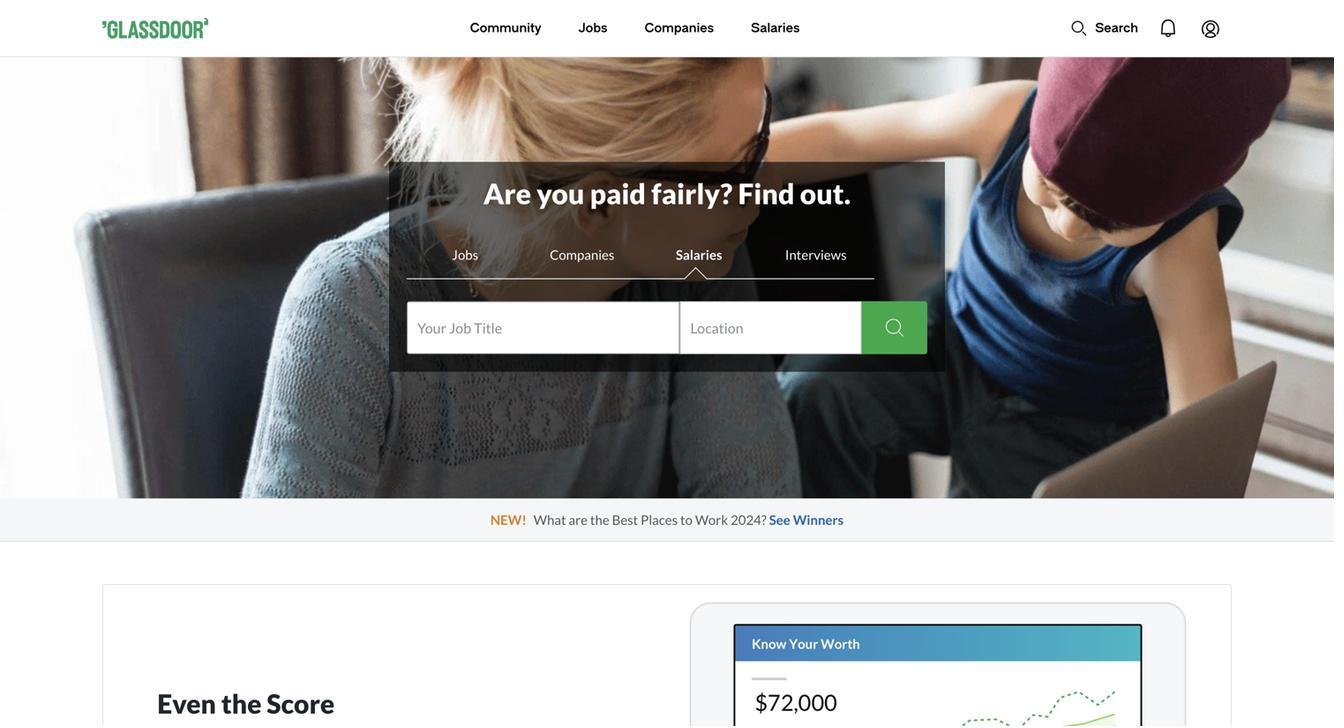 Task type: vqa. For each thing, say whether or not it's contained in the screenshot.
BEST
yes



Task type: describe. For each thing, give the bounding box(es) containing it.
0 vertical spatial the
[[590, 512, 610, 528]]

search button
[[1062, 11, 1148, 46]]

new!
[[491, 512, 527, 528]]

0 horizontal spatial jobs
[[452, 247, 479, 263]]

1 vertical spatial salaries
[[676, 247, 723, 263]]

companies link
[[645, 0, 714, 56]]

0 horizontal spatial companies
[[550, 247, 615, 263]]

jobs link
[[579, 0, 608, 56]]

none field keyword
[[407, 301, 680, 354]]

lottie animation container image inside search button
[[1071, 19, 1089, 37]]

interviews
[[785, 247, 847, 263]]

2024?
[[731, 512, 767, 528]]

work
[[695, 512, 728, 528]]

even the score
[[157, 688, 335, 720]]

salaries link
[[751, 0, 800, 56]]

discover salaries image
[[674, 592, 1202, 726]]

0 horizontal spatial the
[[221, 688, 262, 720]]

0 vertical spatial jobs
[[579, 21, 608, 35]]

winners
[[793, 512, 844, 528]]

you
[[537, 177, 585, 211]]

community link
[[470, 0, 542, 56]]

find
[[738, 177, 795, 211]]



Task type: locate. For each thing, give the bounding box(es) containing it.
Keyword field
[[418, 301, 669, 354]]

none field location
[[680, 301, 862, 354]]

0 vertical spatial companies
[[645, 21, 714, 35]]

fairly?
[[652, 177, 733, 211]]

are you paid fairly? find out.
[[484, 177, 851, 211]]

see
[[770, 512, 791, 528]]

1 horizontal spatial the
[[590, 512, 610, 528]]

search
[[1096, 21, 1139, 35]]

lottie animation container image
[[1190, 7, 1232, 49], [1190, 7, 1232, 49], [1071, 19, 1089, 37]]

2 none field from the left
[[680, 301, 862, 354]]

0 vertical spatial salaries
[[751, 21, 800, 35]]

out.
[[800, 177, 851, 211]]

homepage highlight image image
[[634, 372, 700, 394]]

are
[[569, 512, 588, 528]]

1 horizontal spatial companies
[[645, 21, 714, 35]]

best
[[612, 512, 638, 528]]

to
[[681, 512, 693, 528]]

paid
[[590, 177, 646, 211]]

the right 'even'
[[221, 688, 262, 720]]

the right the are
[[590, 512, 610, 528]]

are
[[484, 177, 531, 211]]

1 horizontal spatial jobs
[[579, 21, 608, 35]]

1 horizontal spatial salaries
[[751, 21, 800, 35]]

salaries
[[751, 21, 800, 35], [676, 247, 723, 263]]

the
[[590, 512, 610, 528], [221, 688, 262, 720]]

score
[[267, 688, 335, 720]]

jobs
[[579, 21, 608, 35], [452, 247, 479, 263]]

companies right the jobs link
[[645, 21, 714, 35]]

community
[[470, 21, 542, 35]]

1 vertical spatial jobs
[[452, 247, 479, 263]]

Location field
[[691, 301, 851, 354]]

companies
[[645, 21, 714, 35], [550, 247, 615, 263]]

1 vertical spatial the
[[221, 688, 262, 720]]

places
[[641, 512, 678, 528]]

1 none field from the left
[[407, 301, 680, 354]]

lottie animation container image
[[400, 0, 471, 55], [400, 0, 471, 55], [1148, 7, 1190, 49], [1148, 7, 1190, 49], [1071, 19, 1089, 37]]

1 vertical spatial companies
[[550, 247, 615, 263]]

lottie animation container image inside search button
[[1071, 19, 1089, 37]]

companies down the you
[[550, 247, 615, 263]]

new! what are the best places to work 2024? see winners
[[491, 512, 844, 528]]

None field
[[407, 301, 680, 354], [680, 301, 862, 354]]

what
[[534, 512, 566, 528]]

0 horizontal spatial salaries
[[676, 247, 723, 263]]

even
[[157, 688, 216, 720]]



